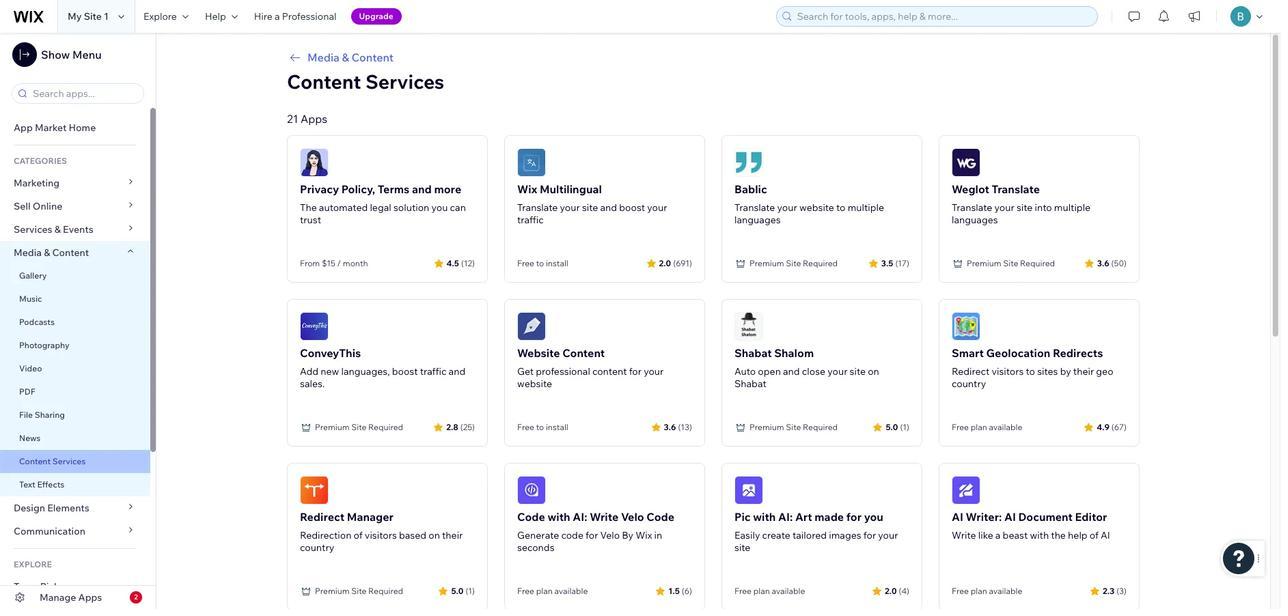 Task type: locate. For each thing, give the bounding box(es) containing it.
visitors down manager
[[365, 530, 397, 542]]

translate down "multilingual"
[[517, 202, 558, 214]]

languages down weglot
[[952, 214, 998, 226]]

1 horizontal spatial a
[[995, 530, 1001, 542]]

weglot
[[952, 182, 989, 196]]

apps right manage
[[78, 592, 102, 604]]

0 horizontal spatial languages
[[734, 214, 781, 226]]

site
[[84, 10, 102, 23], [786, 258, 801, 269], [1003, 258, 1018, 269], [351, 422, 367, 432], [786, 422, 801, 432], [351, 586, 367, 596]]

for right "content"
[[629, 366, 642, 378]]

0 vertical spatial 5.0
[[886, 422, 898, 432]]

required down bablic translate your website to multiple languages
[[803, 258, 838, 269]]

sites
[[1037, 366, 1058, 378]]

required
[[803, 258, 838, 269], [1020, 258, 1055, 269], [368, 422, 403, 432], [803, 422, 838, 432], [368, 586, 403, 596]]

0 vertical spatial shabat
[[734, 346, 772, 360]]

plan for ai
[[971, 586, 987, 596]]

with for pic
[[753, 510, 776, 524]]

you inside pic with ai: art made for you easily create tailored images for your site
[[864, 510, 883, 524]]

country down smart
[[952, 378, 986, 390]]

premium down sales.
[[315, 422, 350, 432]]

1.5
[[668, 586, 680, 596]]

2 install from the top
[[546, 422, 568, 432]]

0 vertical spatial (1)
[[900, 422, 909, 432]]

0 vertical spatial write
[[590, 510, 619, 524]]

shabat up auto
[[734, 346, 772, 360]]

code
[[517, 510, 545, 524], [647, 510, 674, 524]]

and up 2.8 (25)
[[449, 366, 465, 378]]

1 vertical spatial visitors
[[365, 530, 397, 542]]

0 vertical spatial visitors
[[992, 366, 1024, 378]]

site down languages,
[[351, 422, 367, 432]]

0 vertical spatial you
[[431, 202, 448, 214]]

premium down open
[[750, 422, 784, 432]]

0 horizontal spatial 5.0 (1)
[[451, 586, 475, 596]]

ai writer: ai document editor write like a beast with the help of ai
[[952, 510, 1110, 542]]

$15
[[322, 258, 335, 269]]

3.5 (17)
[[881, 258, 909, 268]]

2 horizontal spatial &
[[342, 51, 349, 64]]

1 vertical spatial write
[[952, 530, 976, 542]]

free down seconds
[[517, 586, 534, 596]]

(3)
[[1117, 586, 1127, 596]]

shabat down shabat shalom logo
[[734, 378, 766, 390]]

(1) for manager
[[466, 586, 475, 596]]

2 horizontal spatial with
[[1030, 530, 1049, 542]]

0 horizontal spatial media & content
[[14, 247, 89, 259]]

1 horizontal spatial languages
[[952, 214, 998, 226]]

privacy policy, terms and more logo image
[[300, 148, 329, 177]]

& down 'services & events'
[[44, 247, 50, 259]]

ai: inside pic with ai: art made for you easily create tailored images for your site
[[778, 510, 793, 524]]

traffic down "multilingual"
[[517, 214, 544, 226]]

0 horizontal spatial boost
[[392, 366, 418, 378]]

0 horizontal spatial 5.0
[[451, 586, 464, 596]]

premium site required down bablic translate your website to multiple languages
[[750, 258, 838, 269]]

of right "help"
[[1090, 530, 1099, 542]]

1 vertical spatial (1)
[[466, 586, 475, 596]]

privacy
[[300, 182, 339, 196]]

velo left by
[[600, 530, 620, 542]]

my
[[68, 10, 82, 23]]

and up solution
[[412, 182, 432, 196]]

&
[[342, 51, 349, 64], [54, 223, 61, 236], [44, 247, 50, 259]]

show
[[41, 48, 70, 61]]

free for smart
[[952, 422, 969, 432]]

1 vertical spatial boost
[[392, 366, 418, 378]]

content down news
[[19, 456, 51, 467]]

1 horizontal spatial 5.0 (1)
[[886, 422, 909, 432]]

visitors inside smart geolocation redirects redirect visitors to sites by their geo country
[[992, 366, 1024, 378]]

1 horizontal spatial of
[[1090, 530, 1099, 542]]

editor
[[1075, 510, 1107, 524]]

0 vertical spatial redirect
[[952, 366, 990, 378]]

velo
[[621, 510, 644, 524], [600, 530, 620, 542]]

free plan available for art
[[734, 586, 805, 596]]

seconds
[[517, 542, 554, 554]]

for inside website content get professional content for your website
[[629, 366, 642, 378]]

0 horizontal spatial &
[[44, 247, 50, 259]]

1 horizontal spatial country
[[952, 378, 986, 390]]

with inside pic with ai: art made for you easily create tailored images for your site
[[753, 510, 776, 524]]

required for weglot translate
[[1020, 258, 1055, 269]]

0 horizontal spatial redirect
[[300, 510, 344, 524]]

0 vertical spatial media & content
[[307, 51, 394, 64]]

free for pic
[[734, 586, 752, 596]]

and inside privacy policy, terms and more the automated legal solution you can trust
[[412, 182, 432, 196]]

1 vertical spatial content services
[[19, 456, 86, 467]]

terms
[[378, 182, 410, 196]]

4.9
[[1097, 422, 1109, 432]]

5.0
[[886, 422, 898, 432], [451, 586, 464, 596]]

on inside the shabat shalom auto open and close your site on shabat
[[868, 366, 879, 378]]

2 multiple from the left
[[1054, 202, 1091, 214]]

2 shabat from the top
[[734, 378, 766, 390]]

0 vertical spatial on
[[868, 366, 879, 378]]

ai: left art
[[778, 510, 793, 524]]

0 horizontal spatial their
[[442, 530, 463, 542]]

0 horizontal spatial wix
[[517, 182, 537, 196]]

available for redirect
[[989, 422, 1022, 432]]

visitors down geolocation
[[992, 366, 1024, 378]]

5.0 (1)
[[886, 422, 909, 432], [451, 586, 475, 596]]

1 vertical spatial country
[[300, 542, 334, 554]]

available down create
[[772, 586, 805, 596]]

0 horizontal spatial code
[[517, 510, 545, 524]]

on right close
[[868, 366, 879, 378]]

visitors for geolocation
[[992, 366, 1024, 378]]

0 horizontal spatial ai:
[[573, 510, 587, 524]]

a
[[275, 10, 280, 23], [995, 530, 1001, 542]]

hire
[[254, 10, 272, 23]]

images
[[829, 530, 861, 542]]

website
[[517, 346, 560, 360]]

visitors inside redirect manager redirection of visitors based on their country
[[365, 530, 397, 542]]

upgrade button
[[351, 8, 402, 25]]

1 vertical spatial velo
[[600, 530, 620, 542]]

2 vertical spatial services
[[52, 456, 86, 467]]

free plan available down like
[[952, 586, 1022, 596]]

0 vertical spatial 2.0
[[659, 258, 671, 268]]

1 vertical spatial their
[[442, 530, 463, 542]]

media & content
[[307, 51, 394, 64], [14, 247, 89, 259]]

country down redirect manager logo
[[300, 542, 334, 554]]

bablic
[[734, 182, 767, 196]]

1 horizontal spatial content services
[[287, 70, 444, 94]]

1 vertical spatial traffic
[[420, 366, 446, 378]]

free
[[517, 258, 534, 269], [517, 422, 534, 432], [952, 422, 969, 432], [517, 586, 534, 596], [734, 586, 752, 596], [952, 586, 969, 596]]

gallery
[[19, 271, 47, 281]]

manager
[[347, 510, 394, 524]]

with inside code with ai: write velo code generate code for velo by wix  in seconds
[[548, 510, 570, 524]]

code up "in"
[[647, 510, 674, 524]]

(67)
[[1112, 422, 1127, 432]]

and down the shalom
[[783, 366, 800, 378]]

your inside bablic translate your website to multiple languages
[[777, 202, 797, 214]]

2.8
[[446, 422, 458, 432]]

site down weglot translate translate your site into multiple languages
[[1003, 258, 1018, 269]]

redirect manager redirection of visitors based on their country
[[300, 510, 463, 554]]

and inside conveythis add new languages, boost traffic and sales.
[[449, 366, 465, 378]]

my site 1
[[68, 10, 109, 23]]

required for redirect manager
[[368, 586, 403, 596]]

text effects link
[[0, 473, 150, 497]]

2 of from the left
[[1090, 530, 1099, 542]]

premium down redirection
[[315, 586, 350, 596]]

plan down seconds
[[536, 586, 553, 596]]

0 horizontal spatial visitors
[[365, 530, 397, 542]]

of
[[354, 530, 363, 542], [1090, 530, 1099, 542]]

a inside the ai writer: ai document editor write like a beast with the help of ai
[[995, 530, 1001, 542]]

5.0 (1) for manager
[[451, 586, 475, 596]]

0 vertical spatial velo
[[621, 510, 644, 524]]

& inside the services & events link
[[54, 223, 61, 236]]

content services up effects
[[19, 456, 86, 467]]

0 horizontal spatial write
[[590, 510, 619, 524]]

site for conveythis
[[351, 422, 367, 432]]

to inside bablic translate your website to multiple languages
[[836, 202, 846, 214]]

ai down editor
[[1101, 530, 1110, 542]]

(1) for shalom
[[900, 422, 909, 432]]

site down bablic translate your website to multiple languages
[[786, 258, 801, 269]]

(50)
[[1111, 258, 1127, 268]]

with up code
[[548, 510, 570, 524]]

ai: for write
[[573, 510, 587, 524]]

more
[[434, 182, 461, 196]]

0 vertical spatial 3.6
[[1097, 258, 1109, 268]]

your
[[560, 202, 580, 214], [647, 202, 667, 214], [777, 202, 797, 214], [995, 202, 1014, 214], [644, 366, 664, 378], [828, 366, 848, 378], [878, 530, 898, 542]]

plan down easily
[[753, 586, 770, 596]]

1 vertical spatial 3.6
[[664, 422, 676, 432]]

smart
[[952, 346, 984, 360]]

2 free to install from the top
[[517, 422, 568, 432]]

0 vertical spatial traffic
[[517, 214, 544, 226]]

1 of from the left
[[354, 530, 363, 542]]

ai left writer:
[[952, 510, 963, 524]]

available down smart geolocation redirects redirect visitors to sites by their geo country
[[989, 422, 1022, 432]]

premium site required for conveythis
[[315, 422, 403, 432]]

free to install
[[517, 258, 568, 269], [517, 422, 568, 432]]

for up images
[[846, 510, 862, 524]]

Search for tools, apps, help & more... field
[[793, 7, 1093, 26]]

conveythis
[[300, 346, 361, 360]]

ai writer: ai document editor logo image
[[952, 476, 980, 505]]

& down hire a professional "link"
[[342, 51, 349, 64]]

premium up shabat shalom logo
[[750, 258, 784, 269]]

and inside the shabat shalom auto open and close your site on shabat
[[783, 366, 800, 378]]

video link
[[0, 357, 150, 381]]

can
[[450, 202, 466, 214]]

podcasts
[[19, 317, 55, 327]]

required for shabat shalom
[[803, 422, 838, 432]]

free plan available for redirect
[[952, 422, 1022, 432]]

Search apps... field
[[29, 84, 139, 103]]

1 horizontal spatial 3.6
[[1097, 258, 1109, 268]]

1 horizontal spatial multiple
[[1054, 202, 1091, 214]]

site down "multilingual"
[[582, 202, 598, 214]]

3.6 left (50)
[[1097, 258, 1109, 268]]

their inside redirect manager redirection of visitors based on their country
[[442, 530, 463, 542]]

1 vertical spatial shabat
[[734, 378, 766, 390]]

free plan available down seconds
[[517, 586, 588, 596]]

required down into
[[1020, 258, 1055, 269]]

2 vertical spatial &
[[44, 247, 50, 259]]

shalom
[[774, 346, 814, 360]]

1 languages from the left
[[734, 214, 781, 226]]

communication link
[[0, 520, 150, 543]]

1 horizontal spatial (1)
[[900, 422, 909, 432]]

ai: for art
[[778, 510, 793, 524]]

1 horizontal spatial redirect
[[952, 366, 990, 378]]

premium site required for weglot
[[967, 258, 1055, 269]]

1 multiple from the left
[[848, 202, 884, 214]]

2 code from the left
[[647, 510, 674, 524]]

with inside the ai writer: ai document editor write like a beast with the help of ai
[[1030, 530, 1049, 542]]

document
[[1018, 510, 1073, 524]]

write
[[590, 510, 619, 524], [952, 530, 976, 542]]

multiple right into
[[1054, 202, 1091, 214]]

1 vertical spatial media
[[14, 247, 42, 259]]

0 horizontal spatial media
[[14, 247, 42, 259]]

content services
[[287, 70, 444, 94], [19, 456, 86, 467]]

their right by
[[1073, 366, 1094, 378]]

and down "multilingual"
[[600, 202, 617, 214]]

multiple inside bablic translate your website to multiple languages
[[848, 202, 884, 214]]

0 horizontal spatial 2.0
[[659, 258, 671, 268]]

languages inside bablic translate your website to multiple languages
[[734, 214, 781, 226]]

explore
[[143, 10, 177, 23]]

on inside redirect manager redirection of visitors based on their country
[[429, 530, 440, 542]]

apps right 21
[[301, 112, 327, 126]]

required down close
[[803, 422, 838, 432]]

0 vertical spatial &
[[342, 51, 349, 64]]

writer:
[[966, 510, 1002, 524]]

site down pic
[[734, 542, 751, 554]]

0 horizontal spatial on
[[429, 530, 440, 542]]

available for document
[[989, 586, 1022, 596]]

2.8 (25)
[[446, 422, 475, 432]]

0 vertical spatial 5.0 (1)
[[886, 422, 909, 432]]

redirect
[[952, 366, 990, 378], [300, 510, 344, 524]]

content services down the upgrade button
[[287, 70, 444, 94]]

premium for shabat
[[750, 422, 784, 432]]

sidebar element
[[0, 33, 156, 609]]

1 vertical spatial wix
[[636, 530, 652, 542]]

0 vertical spatial media
[[307, 51, 339, 64]]

the
[[1051, 530, 1066, 542]]

website content get professional content for your website
[[517, 346, 664, 390]]

4.5
[[447, 258, 459, 268]]

0 horizontal spatial multiple
[[848, 202, 884, 214]]

site inside wix multilingual translate your site and boost your traffic
[[582, 202, 598, 214]]

redirect up redirection
[[300, 510, 344, 524]]

3.6 left (13)
[[664, 422, 676, 432]]

0 vertical spatial install
[[546, 258, 568, 269]]

free right (12)
[[517, 258, 534, 269]]

plan for smart
[[971, 422, 987, 432]]

2 ai: from the left
[[778, 510, 793, 524]]

1 install from the top
[[546, 258, 568, 269]]

sell online
[[14, 200, 62, 212]]

1 horizontal spatial visitors
[[992, 366, 1024, 378]]

website inside bablic translate your website to multiple languages
[[799, 202, 834, 214]]

you left can
[[431, 202, 448, 214]]

a right like
[[995, 530, 1001, 542]]

1 vertical spatial services
[[14, 223, 52, 236]]

1 vertical spatial redirect
[[300, 510, 344, 524]]

1
[[104, 10, 109, 23]]

1 horizontal spatial wix
[[636, 530, 652, 542]]

2.0 left (691)
[[659, 258, 671, 268]]

1 horizontal spatial boost
[[619, 202, 645, 214]]

content services inside 'content services' link
[[19, 456, 86, 467]]

0 horizontal spatial of
[[354, 530, 363, 542]]

1 horizontal spatial 2.0
[[885, 586, 897, 596]]

1 vertical spatial apps
[[78, 592, 102, 604]]

you right made on the right bottom
[[864, 510, 883, 524]]

free to install up website content logo
[[517, 258, 568, 269]]

1 vertical spatial &
[[54, 223, 61, 236]]

wix
[[517, 182, 537, 196], [636, 530, 652, 542]]

0 horizontal spatial a
[[275, 10, 280, 23]]

1 horizontal spatial ai:
[[778, 510, 793, 524]]

media & content inside sidebar 'element'
[[14, 247, 89, 259]]

in
[[654, 530, 662, 542]]

velo up by
[[621, 510, 644, 524]]

1 horizontal spatial with
[[753, 510, 776, 524]]

/
[[337, 258, 341, 269]]

sell online link
[[0, 195, 150, 218]]

free plan available down create
[[734, 586, 805, 596]]

premium
[[750, 258, 784, 269], [967, 258, 1001, 269], [315, 422, 350, 432], [750, 422, 784, 432], [315, 586, 350, 596]]

free down easily
[[734, 586, 752, 596]]

media up gallery
[[14, 247, 42, 259]]

& left events
[[54, 223, 61, 236]]

apps inside sidebar 'element'
[[78, 592, 102, 604]]

code with ai: write velo code logo image
[[517, 476, 546, 505]]

translate inside bablic translate your website to multiple languages
[[734, 202, 775, 214]]

free to install for wix
[[517, 258, 568, 269]]

0 vertical spatial their
[[1073, 366, 1094, 378]]

on right based at the bottom left of page
[[429, 530, 440, 542]]

0 horizontal spatial content services
[[19, 456, 86, 467]]

ai: up code
[[573, 510, 587, 524]]

traffic up the 2.8
[[420, 366, 446, 378]]

(25)
[[460, 422, 475, 432]]

1 vertical spatial 2.0
[[885, 586, 897, 596]]

music link
[[0, 288, 150, 311]]

1 horizontal spatial website
[[799, 202, 834, 214]]

site down the shabat shalom auto open and close your site on shabat
[[786, 422, 801, 432]]

site for bablic
[[786, 258, 801, 269]]

visitors
[[992, 366, 1024, 378], [365, 530, 397, 542]]

your inside website content get professional content for your website
[[644, 366, 664, 378]]

premium site required down languages,
[[315, 422, 403, 432]]

1 horizontal spatial 5.0
[[886, 422, 898, 432]]

0 horizontal spatial apps
[[78, 592, 102, 604]]

0 vertical spatial a
[[275, 10, 280, 23]]

of down manager
[[354, 530, 363, 542]]

website inside website content get professional content for your website
[[517, 378, 552, 390]]

free down get
[[517, 422, 534, 432]]

with
[[548, 510, 570, 524], [753, 510, 776, 524], [1030, 530, 1049, 542]]

0 vertical spatial country
[[952, 378, 986, 390]]

code up generate
[[517, 510, 545, 524]]

site right close
[[850, 366, 866, 378]]

ai: inside code with ai: write velo code generate code for velo by wix  in seconds
[[573, 510, 587, 524]]

plan up ai writer: ai document editor logo
[[971, 422, 987, 432]]

install down professional at the left bottom of the page
[[546, 422, 568, 432]]

2 languages from the left
[[952, 214, 998, 226]]

get
[[517, 366, 534, 378]]

free plan available for write
[[517, 586, 588, 596]]

free plan available up ai writer: ai document editor logo
[[952, 422, 1022, 432]]

& for the services & events link
[[54, 223, 61, 236]]

media & content link
[[287, 49, 1140, 66], [0, 241, 150, 264]]

site down redirect manager redirection of visitors based on their country
[[351, 586, 367, 596]]

write inside code with ai: write velo code generate code for velo by wix  in seconds
[[590, 510, 619, 524]]

gallery link
[[0, 264, 150, 288]]

(13)
[[678, 422, 692, 432]]

plan down like
[[971, 586, 987, 596]]

site for redirect manager
[[351, 586, 367, 596]]

write inside the ai writer: ai document editor write like a beast with the help of ai
[[952, 530, 976, 542]]

5.0 for shabat shalom
[[886, 422, 898, 432]]

for right code
[[586, 530, 598, 542]]

0 vertical spatial website
[[799, 202, 834, 214]]

1 horizontal spatial traffic
[[517, 214, 544, 226]]

media
[[307, 51, 339, 64], [14, 247, 42, 259]]

1 free to install from the top
[[517, 258, 568, 269]]

for inside code with ai: write velo code generate code for velo by wix  in seconds
[[586, 530, 598, 542]]

0 vertical spatial boost
[[619, 202, 645, 214]]

install up website content logo
[[546, 258, 568, 269]]

required for conveythis
[[368, 422, 403, 432]]

traffic inside conveythis add new languages, boost traffic and sales.
[[420, 366, 446, 378]]

with left 'the'
[[1030, 530, 1049, 542]]

translate down bablic on the top right
[[734, 202, 775, 214]]

1 horizontal spatial on
[[868, 366, 879, 378]]

their right based at the bottom left of page
[[442, 530, 463, 542]]

1 vertical spatial a
[[995, 530, 1001, 542]]

required for bablic
[[803, 258, 838, 269]]

free to install for website
[[517, 422, 568, 432]]

(12)
[[461, 258, 475, 268]]

ai up the beast
[[1004, 510, 1016, 524]]

legal
[[370, 202, 391, 214]]

redirect down smart
[[952, 366, 990, 378]]

1 horizontal spatial code
[[647, 510, 674, 524]]

install
[[546, 258, 568, 269], [546, 422, 568, 432]]

1 ai: from the left
[[573, 510, 587, 524]]

1 horizontal spatial apps
[[301, 112, 327, 126]]

a right hire
[[275, 10, 280, 23]]

1 horizontal spatial you
[[864, 510, 883, 524]]

free to install down get
[[517, 422, 568, 432]]

shabat
[[734, 346, 772, 360], [734, 378, 766, 390]]

0 vertical spatial apps
[[301, 112, 327, 126]]

redirect inside redirect manager redirection of visitors based on their country
[[300, 510, 344, 524]]

smart geolocation redirects redirect visitors to sites by their geo country
[[952, 346, 1113, 390]]

wix down wix multilingual logo
[[517, 182, 537, 196]]

wix inside code with ai: write velo code generate code for velo by wix  in seconds
[[636, 530, 652, 542]]

free right (4)
[[952, 586, 969, 596]]

premium site required for bablic
[[750, 258, 838, 269]]

apps for manage apps
[[78, 592, 102, 604]]

and inside wix multilingual translate your site and boost your traffic
[[600, 202, 617, 214]]

apps for 21 apps
[[301, 112, 327, 126]]

0 horizontal spatial with
[[548, 510, 570, 524]]

effects
[[37, 480, 64, 490]]

2.0 left (4)
[[885, 586, 897, 596]]

boost inside wix multilingual translate your site and boost your traffic
[[619, 202, 645, 214]]

1 vertical spatial install
[[546, 422, 568, 432]]

redirect inside smart geolocation redirects redirect visitors to sites by their geo country
[[952, 366, 990, 378]]

wix left "in"
[[636, 530, 652, 542]]

1 horizontal spatial write
[[952, 530, 976, 542]]

1 vertical spatial media & content
[[14, 247, 89, 259]]

5.0 (1) for shalom
[[886, 422, 909, 432]]

available down code
[[554, 586, 588, 596]]

0 horizontal spatial website
[[517, 378, 552, 390]]

required down redirect manager redirection of visitors based on their country
[[368, 586, 403, 596]]



Task type: describe. For each thing, give the bounding box(es) containing it.
file sharing link
[[0, 404, 150, 427]]

3.6 for website content
[[664, 422, 676, 432]]

5.0 for redirect manager
[[451, 586, 464, 596]]

content services link
[[0, 450, 150, 473]]

2.3
[[1103, 586, 1115, 596]]

free for ai
[[952, 586, 969, 596]]

professional
[[282, 10, 337, 23]]

design elements
[[14, 502, 89, 514]]

design elements link
[[0, 497, 150, 520]]

(17)
[[895, 258, 909, 268]]

3.6 (50)
[[1097, 258, 1127, 268]]

content down the services & events link
[[52, 247, 89, 259]]

trust
[[300, 214, 321, 226]]

multiple inside weglot translate translate your site into multiple languages
[[1054, 202, 1091, 214]]

1 horizontal spatial media
[[307, 51, 339, 64]]

content down the upgrade button
[[352, 51, 394, 64]]

professional
[[536, 366, 590, 378]]

& for leftmost the media & content link
[[44, 247, 50, 259]]

wix multilingual translate your site and boost your traffic
[[517, 182, 667, 226]]

your inside weglot translate translate your site into multiple languages
[[995, 202, 1014, 214]]

menu
[[72, 48, 102, 61]]

design
[[14, 502, 45, 514]]

shabat shalom logo image
[[734, 312, 763, 341]]

pic with ai: art made for you easily create tailored images for your site
[[734, 510, 898, 554]]

hire a professional link
[[246, 0, 345, 33]]

3.5
[[881, 258, 893, 268]]

visitors for manager
[[365, 530, 397, 542]]

21
[[287, 112, 298, 126]]

0 horizontal spatial ai
[[952, 510, 963, 524]]

premium site required for shabat
[[750, 422, 838, 432]]

weglot translate translate your site into multiple languages
[[952, 182, 1091, 226]]

month
[[343, 258, 368, 269]]

free for code
[[517, 586, 534, 596]]

pic
[[734, 510, 751, 524]]

wix multilingual logo image
[[517, 148, 546, 177]]

add
[[300, 366, 318, 378]]

bablic logo image
[[734, 148, 763, 177]]

(691)
[[673, 258, 692, 268]]

0 horizontal spatial velo
[[600, 530, 620, 542]]

3.6 for weglot translate
[[1097, 258, 1109, 268]]

2.3 (3)
[[1103, 586, 1127, 596]]

1.5 (6)
[[668, 586, 692, 596]]

translate up into
[[992, 182, 1040, 196]]

events
[[63, 223, 93, 236]]

bablic translate your website to multiple languages
[[734, 182, 884, 226]]

made
[[815, 510, 844, 524]]

upgrade
[[359, 11, 393, 21]]

create
[[762, 530, 790, 542]]

categories
[[14, 156, 67, 166]]

policy,
[[341, 182, 375, 196]]

code
[[561, 530, 583, 542]]

shabat shalom auto open and close your site on shabat
[[734, 346, 879, 390]]

1 horizontal spatial media & content link
[[287, 49, 1140, 66]]

premium for conveythis
[[315, 422, 350, 432]]

help
[[205, 10, 226, 23]]

1 horizontal spatial media & content
[[307, 51, 394, 64]]

2
[[134, 593, 138, 602]]

help
[[1068, 530, 1087, 542]]

tailored
[[793, 530, 827, 542]]

languages inside weglot translate translate your site into multiple languages
[[952, 214, 998, 226]]

pdf
[[19, 387, 35, 397]]

marketing
[[14, 177, 60, 189]]

app market home
[[14, 122, 96, 134]]

plan for pic
[[753, 586, 770, 596]]

a inside "link"
[[275, 10, 280, 23]]

2.0 (4)
[[885, 586, 909, 596]]

services & events
[[14, 223, 93, 236]]

content up 21 apps
[[287, 70, 361, 94]]

premium site required for redirect
[[315, 586, 403, 596]]

install for multilingual
[[546, 258, 568, 269]]

with for code
[[548, 510, 570, 524]]

of inside the ai writer: ai document editor write like a beast with the help of ai
[[1090, 530, 1099, 542]]

auto
[[734, 366, 756, 378]]

country inside redirect manager redirection of visitors based on their country
[[300, 542, 334, 554]]

site inside pic with ai: art made for you easily create tailored images for your site
[[734, 542, 751, 554]]

sharing
[[35, 410, 65, 420]]

like
[[978, 530, 993, 542]]

site for shabat shalom
[[786, 422, 801, 432]]

0 vertical spatial content services
[[287, 70, 444, 94]]

country inside smart geolocation redirects redirect visitors to sites by their geo country
[[952, 378, 986, 390]]

free for wix
[[517, 258, 534, 269]]

0 horizontal spatial media & content link
[[0, 241, 150, 264]]

premium for bablic
[[750, 258, 784, 269]]

conveythis logo image
[[300, 312, 329, 341]]

translate down weglot
[[952, 202, 992, 214]]

website content logo image
[[517, 312, 546, 341]]

easily
[[734, 530, 760, 542]]

solution
[[393, 202, 429, 214]]

sales.
[[300, 378, 325, 390]]

site inside weglot translate translate your site into multiple languages
[[1017, 202, 1033, 214]]

app market home link
[[0, 116, 150, 139]]

hire a professional
[[254, 10, 337, 23]]

free plan available for document
[[952, 586, 1022, 596]]

privacy policy, terms and more the automated legal solution you can trust
[[300, 182, 466, 226]]

beast
[[1003, 530, 1028, 542]]

1 shabat from the top
[[734, 346, 772, 360]]

premium for redirect
[[315, 586, 350, 596]]

to inside smart geolocation redirects redirect visitors to sites by their geo country
[[1026, 366, 1035, 378]]

2 horizontal spatial ai
[[1101, 530, 1110, 542]]

available for art
[[772, 586, 805, 596]]

weglot translate logo image
[[952, 148, 980, 177]]

install for content
[[546, 422, 568, 432]]

market
[[35, 122, 67, 134]]

your inside the shabat shalom auto open and close your site on shabat
[[828, 366, 848, 378]]

premium for weglot
[[967, 258, 1001, 269]]

1 code from the left
[[517, 510, 545, 524]]

2.0 for you
[[885, 586, 897, 596]]

content inside website content get professional content for your website
[[562, 346, 605, 360]]

4.5 (12)
[[447, 258, 475, 268]]

(6)
[[682, 586, 692, 596]]

plan for code
[[536, 586, 553, 596]]

wix inside wix multilingual translate your site and boost your traffic
[[517, 182, 537, 196]]

their inside smart geolocation redirects redirect visitors to sites by their geo country
[[1073, 366, 1094, 378]]

close
[[802, 366, 825, 378]]

available for write
[[554, 586, 588, 596]]

1 horizontal spatial ai
[[1004, 510, 1016, 524]]

2.0 (691)
[[659, 258, 692, 268]]

for right images
[[863, 530, 876, 542]]

redirect manager logo image
[[300, 476, 329, 505]]

free for website
[[517, 422, 534, 432]]

you inside privacy policy, terms and more the automated legal solution you can trust
[[431, 202, 448, 214]]

translate inside wix multilingual translate your site and boost your traffic
[[517, 202, 558, 214]]

boost inside conveythis add new languages, boost traffic and sales.
[[392, 366, 418, 378]]

file
[[19, 410, 33, 420]]

video
[[19, 363, 42, 374]]

geo
[[1096, 366, 1113, 378]]

multilingual
[[540, 182, 602, 196]]

the
[[300, 202, 317, 214]]

art
[[795, 510, 812, 524]]

site for weglot translate
[[1003, 258, 1018, 269]]

1 horizontal spatial velo
[[621, 510, 644, 524]]

site left 1
[[84, 10, 102, 23]]

pic with ai: art made for you logo image
[[734, 476, 763, 505]]

team picks
[[14, 581, 64, 593]]

smart geolocation redirects logo image
[[952, 312, 980, 341]]

of inside redirect manager redirection of visitors based on their country
[[354, 530, 363, 542]]

marketing link
[[0, 171, 150, 195]]

4.9 (67)
[[1097, 422, 1127, 432]]

your inside pic with ai: art made for you easily create tailored images for your site
[[878, 530, 898, 542]]

generate
[[517, 530, 559, 542]]

media inside sidebar 'element'
[[14, 247, 42, 259]]

site inside the shabat shalom auto open and close your site on shabat
[[850, 366, 866, 378]]

explore
[[14, 560, 52, 570]]

traffic inside wix multilingual translate your site and boost your traffic
[[517, 214, 544, 226]]

conveythis add new languages, boost traffic and sales.
[[300, 346, 465, 390]]

2.0 for boost
[[659, 258, 671, 268]]

geolocation
[[986, 346, 1050, 360]]

0 vertical spatial services
[[365, 70, 444, 94]]



Task type: vqa. For each thing, say whether or not it's contained in the screenshot.
My
yes



